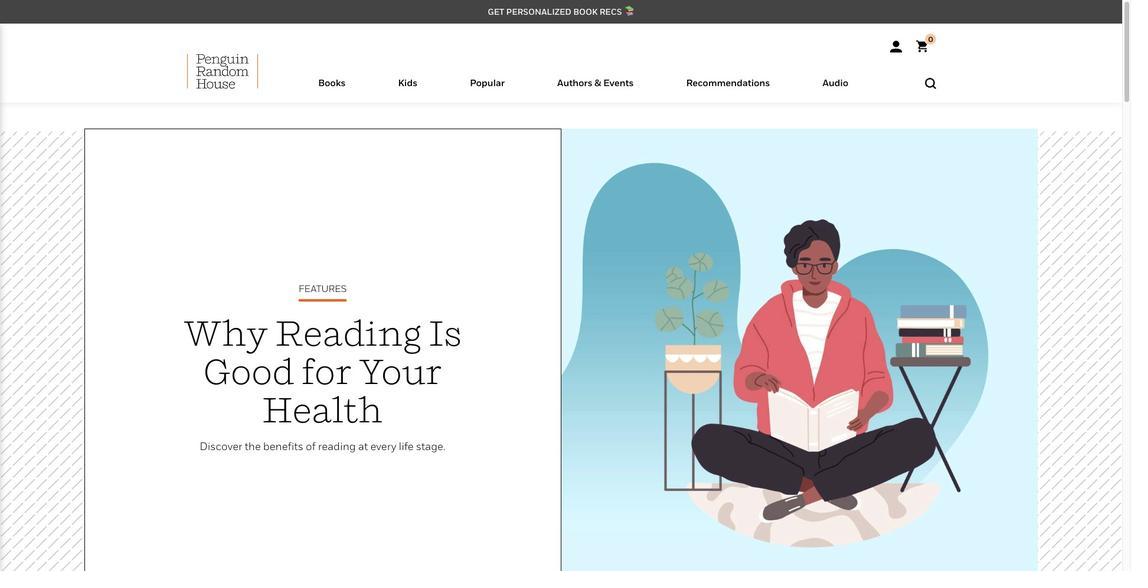 Task type: locate. For each thing, give the bounding box(es) containing it.
books button
[[292, 74, 372, 103]]

recommendations
[[686, 77, 770, 89]]

personalized
[[506, 6, 571, 17]]

discover
[[200, 440, 242, 453]]

audio button
[[796, 74, 875, 103]]

penguin random house image
[[187, 54, 258, 89]]

for
[[301, 350, 352, 392]]

sign in image
[[890, 41, 902, 53]]

good
[[203, 350, 294, 392]]

your
[[359, 350, 442, 392]]

benefits
[[263, 440, 303, 453]]

authors & events button
[[531, 74, 660, 103]]

&
[[594, 77, 601, 89]]

life
[[399, 440, 414, 453]]

get personalized book recs 📚
[[488, 6, 634, 17]]

get personalized book recs 📚 link
[[488, 6, 634, 17]]

authors & events link
[[557, 77, 634, 103]]

audio
[[823, 77, 848, 89]]

health
[[262, 389, 383, 431]]

events
[[603, 77, 634, 89]]

features
[[299, 283, 347, 295]]

why
[[183, 312, 268, 354]]

search image
[[925, 78, 936, 89]]

is
[[429, 312, 462, 354]]

authors
[[557, 77, 592, 89]]



Task type: vqa. For each thing, say whether or not it's contained in the screenshot.
'The'
yes



Task type: describe. For each thing, give the bounding box(es) containing it.
kids link
[[398, 77, 417, 103]]

stage.
[[416, 440, 446, 453]]

recommendations link
[[686, 77, 770, 103]]

📚
[[624, 6, 634, 17]]

kids button
[[372, 74, 444, 103]]

why reading is good for your health
[[183, 312, 462, 431]]

audio link
[[823, 77, 848, 103]]

authors & events
[[557, 77, 634, 89]]

popular
[[470, 77, 505, 89]]

kids
[[398, 77, 417, 89]]

recs
[[600, 6, 622, 17]]

popular button
[[444, 74, 531, 103]]

at
[[358, 440, 368, 453]]

books
[[318, 77, 345, 89]]

book
[[573, 6, 598, 17]]

books link
[[318, 77, 345, 103]]

discover the benefits of reading at every life stage.
[[200, 440, 446, 453]]

why reading is good for your health image
[[561, 129, 1038, 571]]

every
[[370, 440, 396, 453]]

shopping cart image
[[916, 34, 936, 53]]

get
[[488, 6, 504, 17]]

the
[[245, 440, 261, 453]]

recommendations button
[[660, 74, 796, 103]]

reading
[[275, 312, 422, 354]]

of
[[306, 440, 316, 453]]

main navigation element
[[158, 54, 964, 103]]

reading
[[318, 440, 356, 453]]



